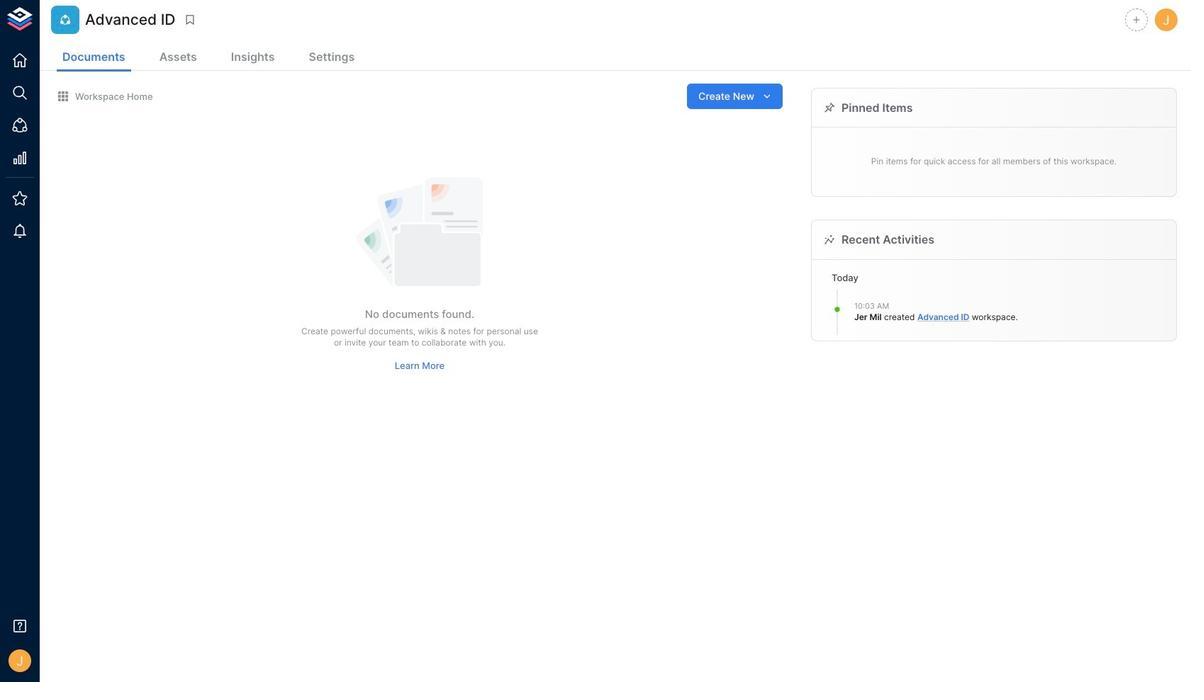 Task type: describe. For each thing, give the bounding box(es) containing it.
bookmark image
[[183, 13, 196, 26]]



